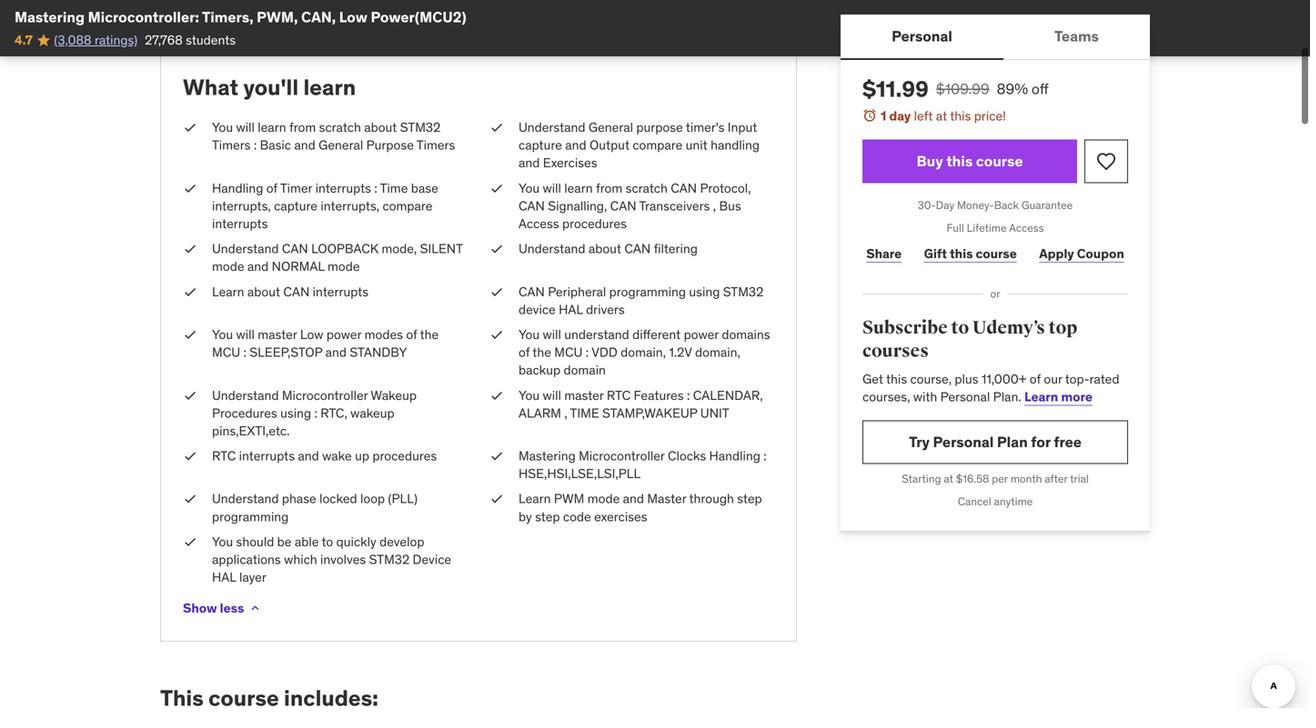 Task type: locate. For each thing, give the bounding box(es) containing it.
will for you will master rtc features : calendar, alarm , time stamp,wakeup unit
[[543, 387, 561, 404]]

stamp,wakeup
[[603, 405, 697, 422]]

microcontroller for hse,hsi,lse,lsi,pll
[[579, 448, 665, 465]]

day
[[936, 198, 955, 213]]

1 vertical spatial programming
[[212, 509, 289, 525]]

: left rtc,
[[314, 405, 317, 422]]

0 vertical spatial ,
[[713, 198, 716, 214]]

(3,088 ratings)
[[54, 32, 137, 48]]

personal inside get this course, plus 11,000+ of our top-rated courses, with personal plan.
[[941, 389, 990, 405]]

access inside you will learn from scratch can protocol, can signalling, can transceivers , bus access procedures
[[519, 216, 559, 232]]

1 horizontal spatial access
[[1009, 221, 1044, 235]]

rtc down pins,exti,etc.
[[212, 448, 236, 465]]

hal down peripheral
[[559, 302, 583, 318]]

will inside you will master rtc features : calendar, alarm , time stamp,wakeup unit
[[543, 387, 561, 404]]

understand
[[519, 119, 586, 136], [212, 241, 279, 257], [519, 241, 586, 257], [212, 387, 279, 404], [212, 491, 279, 508]]

mcu left sleep,stop
[[212, 345, 240, 361]]

1.2v
[[669, 345, 692, 361]]

of inside get this course, plus 11,000+ of our top-rated courses, with personal plan.
[[1030, 371, 1041, 387]]

0 vertical spatial handling
[[212, 180, 263, 196]]

interrupts,
[[212, 198, 271, 214], [321, 198, 380, 214]]

about down normal on the left of page
[[247, 284, 280, 300]]

1 vertical spatial personal
[[941, 389, 990, 405]]

understand up procedures
[[212, 387, 279, 404]]

microcontroller inside mastering microcontroller clocks handling : hse,hsi,lse,lsi,pll
[[579, 448, 665, 465]]

1 vertical spatial hal
[[212, 570, 236, 586]]

will for you will learn from scratch about stm32 timers : basic and general purpose timers
[[236, 119, 255, 136]]

this inside get this course, plus 11,000+ of our top-rated courses, with personal plan.
[[886, 371, 907, 387]]

$11.99
[[863, 76, 929, 103]]

0 vertical spatial programming
[[609, 284, 686, 300]]

master up sleep,stop
[[258, 327, 297, 343]]

show
[[183, 600, 217, 617]]

personal down plus
[[941, 389, 990, 405]]

will up sleep,stop
[[236, 327, 255, 343]]

will down device
[[543, 327, 561, 343]]

can left signalling,
[[519, 198, 545, 214]]

scratch inside you will learn from scratch can protocol, can signalling, can transceivers , bus access procedures
[[626, 180, 668, 196]]

0 horizontal spatial ,
[[564, 405, 567, 422]]

timer's
[[686, 119, 725, 136]]

compare inside the understand general purpose timer's input capture and output compare unit handling and exercises
[[633, 137, 683, 153]]

handling down unit
[[709, 448, 761, 465]]

hal down applications
[[212, 570, 236, 586]]

27,768 students
[[145, 32, 236, 48]]

0 horizontal spatial learn
[[258, 119, 286, 136]]

capture up exercises
[[519, 137, 562, 153]]

1 horizontal spatial domain,
[[695, 345, 741, 361]]

this for gift
[[950, 246, 973, 262]]

understand inside understand can loopback mode, silent mode and normal mode
[[212, 241, 279, 257]]

2 horizontal spatial mode
[[588, 491, 620, 508]]

teams button
[[1004, 15, 1150, 58]]

will inside you will learn from scratch about stm32 timers : basic and general purpose timers
[[236, 119, 255, 136]]

mcu inside you will understand different power domains of the mcu : vdd domain, 1.2v domain, backup domain
[[554, 345, 583, 361]]

: left vdd
[[586, 345, 589, 361]]

you for you will master rtc features : calendar, alarm , time stamp,wakeup unit
[[519, 387, 540, 404]]

procedures right up
[[373, 448, 437, 465]]

learn pwm mode and master through step by step code exercises
[[519, 491, 762, 525]]

: left sleep,stop
[[243, 345, 247, 361]]

0 vertical spatial the
[[420, 327, 439, 343]]

this inside button
[[947, 152, 973, 171]]

you should be able to quickly develop applications which involves stm32 device hal layer
[[212, 534, 451, 586]]

applications
[[212, 552, 281, 568]]

xsmall image for understand microcontroller wakeup procedures using : rtc, wakeup pins,exti,etc.
[[183, 387, 197, 405]]

the inside you will master low power modes of the mcu : sleep,stop and standby
[[420, 327, 439, 343]]

this up courses,
[[886, 371, 907, 387]]

1 vertical spatial from
[[596, 180, 623, 196]]

scratch up the handling of timer interrupts : time base interrupts, capture interrupts, compare interrupts
[[319, 119, 361, 136]]

can up the transceivers
[[671, 180, 697, 196]]

1 timers from the left
[[212, 137, 251, 153]]

you for you will master low power modes of the mcu : sleep,stop and standby
[[212, 327, 233, 343]]

general up 'output'
[[589, 119, 633, 136]]

you for you will understand different power domains of the mcu : vdd domain, 1.2v domain, backup domain
[[519, 327, 540, 343]]

can inside understand can loopback mode, silent mode and normal mode
[[282, 241, 308, 257]]

xsmall image
[[183, 119, 197, 137], [490, 119, 504, 137], [183, 180, 197, 197], [183, 240, 197, 258], [490, 326, 504, 344], [490, 387, 504, 405], [490, 448, 504, 466], [183, 491, 197, 509], [248, 602, 262, 616]]

0 horizontal spatial procedures
[[373, 448, 437, 465]]

stm32
[[400, 119, 441, 136], [723, 284, 764, 300], [369, 552, 410, 568]]

can peripheral programming using stm32 device hal drivers
[[519, 284, 764, 318]]

1 vertical spatial at
[[944, 472, 954, 486]]

mode up learn about can interrupts
[[212, 259, 244, 275]]

and inside learn pwm mode and master through step by step code exercises
[[623, 491, 644, 508]]

protocol,
[[700, 180, 751, 196]]

scratch up the transceivers
[[626, 180, 668, 196]]

understand up should
[[212, 491, 279, 508]]

2 vertical spatial stm32
[[369, 552, 410, 568]]

0 horizontal spatial interrupts,
[[212, 198, 271, 214]]

2 horizontal spatial about
[[589, 241, 622, 257]]

learn more link
[[1025, 389, 1093, 405]]

1 vertical spatial compare
[[383, 198, 433, 214]]

1 vertical spatial microcontroller
[[579, 448, 665, 465]]

0 horizontal spatial general
[[319, 137, 363, 153]]

tab list containing personal
[[841, 15, 1150, 60]]

timers up base
[[417, 137, 455, 153]]

microcontroller:
[[88, 8, 199, 26]]

mastering microcontroller: timers, pwm, can, low power(mcu2)
[[15, 8, 467, 26]]

learn up basic
[[258, 119, 286, 136]]

89%
[[997, 80, 1028, 98]]

mcu for master
[[212, 345, 240, 361]]

wake
[[322, 448, 352, 465]]

buy
[[917, 152, 943, 171]]

peripheral
[[548, 284, 606, 300]]

can,
[[301, 8, 336, 26]]

this right buy
[[947, 152, 973, 171]]

, inside you will master rtc features : calendar, alarm , time stamp,wakeup unit
[[564, 405, 567, 422]]

you inside you will understand different power domains of the mcu : vdd domain, 1.2v domain, backup domain
[[519, 327, 540, 343]]

0 horizontal spatial to
[[322, 534, 333, 551]]

1 vertical spatial learn
[[258, 119, 286, 136]]

the up backup
[[533, 345, 551, 361]]

at left $16.58
[[944, 472, 954, 486]]

xsmall image for you will master low power modes of the mcu : sleep,stop and standby
[[183, 326, 197, 344]]

learn up you will learn from scratch about stm32 timers : basic and general purpose timers
[[304, 73, 356, 101]]

you'll
[[243, 73, 299, 101]]

rated
[[1090, 371, 1120, 387]]

microcontroller up rtc,
[[282, 387, 368, 404]]

master inside you will master rtc features : calendar, alarm , time stamp,wakeup unit
[[564, 387, 604, 404]]

xsmall image for you will learn from scratch about stm32 timers : basic and general purpose timers
[[183, 119, 197, 137]]

try
[[909, 433, 930, 452]]

1 vertical spatial about
[[589, 241, 622, 257]]

: left basic
[[254, 137, 257, 153]]

at right the left
[[936, 108, 947, 124]]

filtering
[[654, 241, 698, 257]]

1 vertical spatial learn
[[1025, 389, 1059, 405]]

tab list
[[841, 15, 1150, 60]]

access down back
[[1009, 221, 1044, 235]]

personal up the $11.99
[[892, 27, 953, 45]]

0 horizontal spatial master
[[258, 327, 297, 343]]

0 vertical spatial learn
[[212, 284, 244, 300]]

will down exercises
[[543, 180, 561, 196]]

1 vertical spatial to
[[322, 534, 333, 551]]

capture down the timer
[[274, 198, 318, 214]]

mastering up hse,hsi,lse,lsi,pll
[[519, 448, 576, 465]]

domains
[[722, 327, 770, 343]]

1 horizontal spatial interrupts,
[[321, 198, 380, 214]]

1 vertical spatial using
[[280, 405, 311, 422]]

programming inside can peripheral programming using stm32 device hal drivers
[[609, 284, 686, 300]]

you inside you should be able to quickly develop applications which involves stm32 device hal layer
[[212, 534, 233, 551]]

0 horizontal spatial mcu
[[212, 345, 240, 361]]

you will master rtc features : calendar, alarm , time stamp,wakeup unit
[[519, 387, 763, 422]]

from for can
[[596, 180, 623, 196]]

compare down the time
[[383, 198, 433, 214]]

,
[[713, 198, 716, 214], [564, 405, 567, 422]]

course,
[[910, 371, 952, 387]]

master inside you will master low power modes of the mcu : sleep,stop and standby
[[258, 327, 297, 343]]

0 vertical spatial learn
[[304, 73, 356, 101]]

from up basic
[[289, 119, 316, 136]]

apply coupon
[[1040, 246, 1125, 262]]

1 horizontal spatial rtc
[[607, 387, 631, 404]]

microcontroller for :
[[282, 387, 368, 404]]

1 horizontal spatial master
[[564, 387, 604, 404]]

xsmall image for learn about can interrupts
[[183, 283, 197, 301]]

course down lifetime
[[976, 246, 1017, 262]]

xsmall image inside "show less" button
[[248, 602, 262, 616]]

and
[[294, 137, 316, 153], [565, 137, 587, 153], [519, 155, 540, 171], [247, 259, 269, 275], [326, 345, 347, 361], [298, 448, 319, 465], [623, 491, 644, 508]]

1 horizontal spatial ,
[[713, 198, 716, 214]]

using down filtering
[[689, 284, 720, 300]]

1 course from the top
[[976, 152, 1023, 171]]

from inside you will learn from scratch can protocol, can signalling, can transceivers , bus access procedures
[[596, 180, 623, 196]]

scratch
[[319, 119, 361, 136], [626, 180, 668, 196]]

1 horizontal spatial power
[[684, 327, 719, 343]]

0 horizontal spatial handling
[[212, 180, 263, 196]]

learn inside you will learn from scratch about stm32 timers : basic and general purpose timers
[[258, 119, 286, 136]]

general left purpose
[[319, 137, 363, 153]]

1 horizontal spatial scratch
[[626, 180, 668, 196]]

1 interrupts, from the left
[[212, 198, 271, 214]]

understand up normal on the left of page
[[212, 241, 279, 257]]

: inside 'understand microcontroller wakeup procedures using : rtc, wakeup pins,exti,etc.'
[[314, 405, 317, 422]]

loop
[[360, 491, 385, 508]]

input
[[728, 119, 757, 136]]

1 horizontal spatial mode
[[328, 259, 360, 275]]

the right modes
[[420, 327, 439, 343]]

power up 'standby'
[[327, 327, 362, 343]]

will inside you will learn from scratch can protocol, can signalling, can transceivers , bus access procedures
[[543, 180, 561, 196]]

the for you will master low power modes of the mcu : sleep,stop and standby
[[420, 327, 439, 343]]

1 horizontal spatial general
[[589, 119, 633, 136]]

1 horizontal spatial microcontroller
[[579, 448, 665, 465]]

power
[[327, 327, 362, 343], [684, 327, 719, 343]]

1 horizontal spatial learn
[[519, 491, 551, 508]]

from up signalling,
[[596, 180, 623, 196]]

stm32 up purpose
[[400, 119, 441, 136]]

mastering for mastering microcontroller clocks handling : hse,hsi,lse,lsi,pll
[[519, 448, 576, 465]]

of left the timer
[[266, 180, 277, 196]]

the inside you will understand different power domains of the mcu : vdd domain, 1.2v domain, backup domain
[[533, 345, 551, 361]]

0 vertical spatial procedures
[[562, 216, 627, 232]]

and inside you will learn from scratch about stm32 timers : basic and general purpose timers
[[294, 137, 316, 153]]

of right modes
[[406, 327, 417, 343]]

about
[[364, 119, 397, 136], [589, 241, 622, 257], [247, 284, 280, 300]]

teams
[[1055, 27, 1099, 45]]

xsmall image for you will master rtc features : calendar, alarm , time stamp,wakeup unit
[[490, 387, 504, 405]]

2 power from the left
[[684, 327, 719, 343]]

0 horizontal spatial mastering
[[15, 8, 85, 26]]

from for basic
[[289, 119, 316, 136]]

0 horizontal spatial access
[[519, 216, 559, 232]]

0 horizontal spatial microcontroller
[[282, 387, 368, 404]]

udemy's
[[973, 317, 1045, 339]]

master for low
[[258, 327, 297, 343]]

1 vertical spatial general
[[319, 137, 363, 153]]

xsmall image for understand about can filtering
[[490, 240, 504, 258]]

mode down "loopback"
[[328, 259, 360, 275]]

xsmall image for handling of timer interrupts : time base interrupts, capture interrupts, compare interrupts
[[183, 180, 197, 197]]

time
[[570, 405, 599, 422]]

be
[[277, 534, 292, 551]]

will for you will learn from scratch can protocol, can signalling, can transceivers , bus access procedures
[[543, 180, 561, 196]]

: left the time
[[374, 180, 377, 196]]

0 vertical spatial course
[[976, 152, 1023, 171]]

0 vertical spatial at
[[936, 108, 947, 124]]

of left our
[[1030, 371, 1041, 387]]

you will learn from scratch about stm32 timers : basic and general purpose timers
[[212, 119, 455, 153]]

microcontroller inside 'understand microcontroller wakeup procedures using : rtc, wakeup pins,exti,etc.'
[[282, 387, 368, 404]]

understand microcontroller wakeup procedures using : rtc, wakeup pins,exti,etc.
[[212, 387, 417, 440]]

understand inside understand phase locked loop (pll) programming
[[212, 491, 279, 508]]

0 vertical spatial about
[[364, 119, 397, 136]]

1 vertical spatial master
[[564, 387, 604, 404]]

0 vertical spatial scratch
[[319, 119, 361, 136]]

domain, down domains
[[695, 345, 741, 361]]

stm32 inside you will learn from scratch about stm32 timers : basic and general purpose timers
[[400, 119, 441, 136]]

of inside you will master low power modes of the mcu : sleep,stop and standby
[[406, 327, 417, 343]]

0 horizontal spatial the
[[420, 327, 439, 343]]

power inside you will understand different power domains of the mcu : vdd domain, 1.2v domain, backup domain
[[684, 327, 719, 343]]

mastering microcontroller clocks handling : hse,hsi,lse,lsi,pll
[[519, 448, 767, 482]]

can up device
[[519, 284, 545, 300]]

0 horizontal spatial programming
[[212, 509, 289, 525]]

0 vertical spatial master
[[258, 327, 297, 343]]

to right able
[[322, 534, 333, 551]]

mcu up domain
[[554, 345, 583, 361]]

mastering up (3,088 on the left of the page
[[15, 8, 85, 26]]

interrupts, up "loopback"
[[321, 198, 380, 214]]

mcu inside you will master low power modes of the mcu : sleep,stop and standby
[[212, 345, 240, 361]]

rtc up stamp,wakeup
[[607, 387, 631, 404]]

month
[[1011, 472, 1042, 486]]

you inside you will master rtc features : calendar, alarm , time stamp,wakeup unit
[[519, 387, 540, 404]]

general inside the understand general purpose timer's input capture and output compare unit handling and exercises
[[589, 119, 633, 136]]

0 horizontal spatial hal
[[212, 570, 236, 586]]

timers left basic
[[212, 137, 251, 153]]

courses,
[[863, 389, 910, 405]]

1 vertical spatial stm32
[[723, 284, 764, 300]]

power for 1.2v
[[684, 327, 719, 343]]

domain, down different
[[621, 345, 666, 361]]

which
[[284, 552, 317, 568]]

day
[[889, 108, 911, 124]]

about for understand about can filtering
[[589, 241, 622, 257]]

:
[[254, 137, 257, 153], [374, 180, 377, 196], [243, 345, 247, 361], [586, 345, 589, 361], [687, 387, 690, 404], [314, 405, 317, 422], [764, 448, 767, 465]]

from inside you will learn from scratch about stm32 timers : basic and general purpose timers
[[289, 119, 316, 136]]

: right clocks
[[764, 448, 767, 465]]

procedures
[[212, 405, 277, 422]]

0 vertical spatial microcontroller
[[282, 387, 368, 404]]

procedures
[[562, 216, 627, 232], [373, 448, 437, 465]]

you inside you will learn from scratch can protocol, can signalling, can transceivers , bus access procedures
[[519, 180, 540, 196]]

0 horizontal spatial timers
[[212, 137, 251, 153]]

xsmall image for you will learn from scratch can protocol, can signalling, can transceivers , bus access procedures
[[490, 180, 504, 197]]

0 vertical spatial from
[[289, 119, 316, 136]]

features
[[634, 387, 684, 404]]

procedures inside you will learn from scratch can protocol, can signalling, can transceivers , bus access procedures
[[562, 216, 627, 232]]

2 interrupts, from the left
[[321, 198, 380, 214]]

at
[[936, 108, 947, 124], [944, 472, 954, 486]]

understand up peripheral
[[519, 241, 586, 257]]

programming up different
[[609, 284, 686, 300]]

wishlist image
[[1096, 151, 1118, 173]]

0 horizontal spatial capture
[[274, 198, 318, 214]]

xsmall image for you should be able to quickly develop applications which involves stm32 device hal layer
[[183, 534, 197, 552]]

, left bus at the top right of the page
[[713, 198, 716, 214]]

1 horizontal spatial mastering
[[519, 448, 576, 465]]

this right gift
[[950, 246, 973, 262]]

apply coupon button
[[1036, 236, 1128, 272]]

anytime
[[994, 495, 1033, 509]]

0 horizontal spatial compare
[[383, 198, 433, 214]]

understand inside 'understand microcontroller wakeup procedures using : rtc, wakeup pins,exti,etc.'
[[212, 387, 279, 404]]

1 horizontal spatial procedures
[[562, 216, 627, 232]]

, left time
[[564, 405, 567, 422]]

modes
[[365, 327, 403, 343]]

1 mcu from the left
[[212, 345, 240, 361]]

2 mcu from the left
[[554, 345, 583, 361]]

step right through
[[737, 491, 762, 508]]

1 horizontal spatial hal
[[559, 302, 583, 318]]

will inside you will understand different power domains of the mcu : vdd domain, 1.2v domain, backup domain
[[543, 327, 561, 343]]

course up back
[[976, 152, 1023, 171]]

0 horizontal spatial learn
[[212, 284, 244, 300]]

compare down the purpose
[[633, 137, 683, 153]]

this for buy
[[947, 152, 973, 171]]

you inside you will learn from scratch about stm32 timers : basic and general purpose timers
[[212, 119, 233, 136]]

0 vertical spatial personal
[[892, 27, 953, 45]]

1 vertical spatial low
[[300, 327, 324, 343]]

0 horizontal spatial rtc
[[212, 448, 236, 465]]

master
[[647, 491, 687, 508]]

phase
[[282, 491, 316, 508]]

timers
[[212, 137, 251, 153], [417, 137, 455, 153]]

access down signalling,
[[519, 216, 559, 232]]

1 vertical spatial mastering
[[519, 448, 576, 465]]

can up normal on the left of page
[[282, 241, 308, 257]]

1 horizontal spatial low
[[339, 8, 368, 26]]

1 horizontal spatial learn
[[304, 73, 356, 101]]

mode up exercises
[[588, 491, 620, 508]]

understand up exercises
[[519, 119, 586, 136]]

1 horizontal spatial capture
[[519, 137, 562, 153]]

will inside you will master low power modes of the mcu : sleep,stop and standby
[[236, 327, 255, 343]]

0 vertical spatial rtc
[[607, 387, 631, 404]]

0 horizontal spatial using
[[280, 405, 311, 422]]

0 horizontal spatial from
[[289, 119, 316, 136]]

courses
[[863, 340, 929, 363]]

2 timers from the left
[[417, 137, 455, 153]]

hal inside you should be able to quickly develop applications which involves stm32 device hal layer
[[212, 570, 236, 586]]

1 vertical spatial handling
[[709, 448, 761, 465]]

the
[[420, 327, 439, 343], [533, 345, 551, 361]]

of inside you will understand different power domains of the mcu : vdd domain, 1.2v domain, backup domain
[[519, 345, 530, 361]]

learn
[[304, 73, 356, 101], [258, 119, 286, 136], [564, 180, 593, 196]]

: right features
[[687, 387, 690, 404]]

course
[[976, 152, 1023, 171], [976, 246, 1017, 262]]

course inside button
[[976, 152, 1023, 171]]

at inside starting at $16.58 per month after trial cancel anytime
[[944, 472, 954, 486]]

you inside you will master low power modes of the mcu : sleep,stop and standby
[[212, 327, 233, 343]]

learn up signalling,
[[564, 180, 593, 196]]

signalling,
[[548, 198, 607, 214]]

0 horizontal spatial step
[[535, 509, 560, 525]]

about down signalling,
[[589, 241, 622, 257]]

course for gift this course
[[976, 246, 1017, 262]]

of up backup
[[519, 345, 530, 361]]

after
[[1045, 472, 1068, 486]]

you will understand different power domains of the mcu : vdd domain, 1.2v domain, backup domain
[[519, 327, 770, 379]]

can down normal on the left of page
[[283, 284, 310, 300]]

different
[[633, 327, 681, 343]]

learn inside learn pwm mode and master through step by step code exercises
[[519, 491, 551, 508]]

scratch inside you will learn from scratch about stm32 timers : basic and general purpose timers
[[319, 119, 361, 136]]

our
[[1044, 371, 1063, 387]]

low right can,
[[339, 8, 368, 26]]

1 vertical spatial rtc
[[212, 448, 236, 465]]

step right "by"
[[535, 509, 560, 525]]

you for you should be able to quickly develop applications which involves stm32 device hal layer
[[212, 534, 233, 551]]

0 vertical spatial capture
[[519, 137, 562, 153]]

learn for learn about can interrupts
[[212, 284, 244, 300]]

1 horizontal spatial programming
[[609, 284, 686, 300]]

0 vertical spatial mastering
[[15, 8, 85, 26]]

0 vertical spatial general
[[589, 119, 633, 136]]

and inside you will master low power modes of the mcu : sleep,stop and standby
[[326, 345, 347, 361]]

2 course from the top
[[976, 246, 1017, 262]]

get this course, plus 11,000+ of our top-rated courses, with personal plan.
[[863, 371, 1120, 405]]

1 horizontal spatial timers
[[417, 137, 455, 153]]

0 horizontal spatial power
[[327, 327, 362, 343]]

power up 1.2v
[[684, 327, 719, 343]]

can up understand about can filtering
[[610, 198, 637, 214]]

2 vertical spatial learn
[[519, 491, 551, 508]]

can left filtering
[[625, 241, 651, 257]]

0 horizontal spatial domain,
[[621, 345, 666, 361]]

learn for you will learn from scratch about stm32 timers : basic and general purpose timers
[[258, 119, 286, 136]]

handling inside mastering microcontroller clocks handling : hse,hsi,lse,lsi,pll
[[709, 448, 761, 465]]

clocks
[[668, 448, 706, 465]]

vdd
[[592, 345, 618, 361]]

1 horizontal spatial compare
[[633, 137, 683, 153]]

using inside can peripheral programming using stm32 device hal drivers
[[689, 284, 720, 300]]

0 vertical spatial hal
[[559, 302, 583, 318]]

0 vertical spatial low
[[339, 8, 368, 26]]

1 horizontal spatial the
[[533, 345, 551, 361]]

handling down basic
[[212, 180, 263, 196]]

understand inside the understand general purpose timer's input capture and output compare unit handling and exercises
[[519, 119, 586, 136]]

gift this course
[[924, 246, 1017, 262]]

access inside 30-day money-back guarantee full lifetime access
[[1009, 221, 1044, 235]]

mastering inside mastering microcontroller clocks handling : hse,hsi,lse,lsi,pll
[[519, 448, 576, 465]]

xsmall image for learn pwm mode and master through step by step code exercises
[[490, 491, 504, 509]]

about up purpose
[[364, 119, 397, 136]]

will up alarm on the bottom left of the page
[[543, 387, 561, 404]]

stm32 down the develop
[[369, 552, 410, 568]]

the for you will understand different power domains of the mcu : vdd domain, 1.2v domain, backup domain
[[533, 345, 551, 361]]

1 power from the left
[[327, 327, 362, 343]]

learn inside you will learn from scratch can protocol, can signalling, can transceivers , bus access procedures
[[564, 180, 593, 196]]

understand for understand general purpose timer's input capture and output compare unit handling and exercises
[[519, 119, 586, 136]]

you
[[212, 119, 233, 136], [519, 180, 540, 196], [212, 327, 233, 343], [519, 327, 540, 343], [519, 387, 540, 404], [212, 534, 233, 551]]

0 horizontal spatial scratch
[[319, 119, 361, 136]]

rtc inside you will master rtc features : calendar, alarm , time stamp,wakeup unit
[[607, 387, 631, 404]]

2 horizontal spatial learn
[[564, 180, 593, 196]]

1 horizontal spatial handling
[[709, 448, 761, 465]]

2 horizontal spatial learn
[[1025, 389, 1059, 405]]

power inside you will master low power modes of the mcu : sleep,stop and standby
[[327, 327, 362, 343]]

1 vertical spatial course
[[976, 246, 1017, 262]]

mcu for understand
[[554, 345, 583, 361]]

rtc interrupts and wake up procedures
[[212, 448, 437, 465]]

to left udemy's
[[951, 317, 969, 339]]

low up sleep,stop
[[300, 327, 324, 343]]

will down what you'll learn
[[236, 119, 255, 136]]

will for you will understand different power domains of the mcu : vdd domain, 1.2v domain, backup domain
[[543, 327, 561, 343]]

using left rtc,
[[280, 405, 311, 422]]

wakeup
[[351, 405, 395, 422]]

personal up $16.58
[[933, 433, 994, 452]]

0 vertical spatial to
[[951, 317, 969, 339]]

programming up should
[[212, 509, 289, 525]]

capture inside the understand general purpose timer's input capture and output compare unit handling and exercises
[[519, 137, 562, 153]]

xsmall image
[[490, 180, 504, 197], [490, 240, 504, 258], [183, 283, 197, 301], [490, 283, 504, 301], [183, 326, 197, 344], [183, 387, 197, 405], [183, 448, 197, 466], [490, 491, 504, 509], [183, 534, 197, 552]]

1 horizontal spatial to
[[951, 317, 969, 339]]

stm32 up domains
[[723, 284, 764, 300]]



Task type: describe. For each thing, give the bounding box(es) containing it.
power(mcu2)
[[371, 8, 467, 26]]

about for learn about can interrupts
[[247, 284, 280, 300]]

unit
[[701, 405, 730, 422]]

off
[[1032, 80, 1049, 98]]

device
[[413, 552, 451, 568]]

xsmall image for you will understand different power domains of the mcu : vdd domain, 1.2v domain, backup domain
[[490, 326, 504, 344]]

what
[[183, 73, 239, 101]]

low inside you will master low power modes of the mcu : sleep,stop and standby
[[300, 327, 324, 343]]

left
[[914, 108, 933, 124]]

to inside you should be able to quickly develop applications which involves stm32 device hal layer
[[322, 534, 333, 551]]

: inside you will learn from scratch about stm32 timers : basic and general purpose timers
[[254, 137, 257, 153]]

: inside you will master low power modes of the mcu : sleep,stop and standby
[[243, 345, 247, 361]]

pwm
[[554, 491, 585, 508]]

1 vertical spatial step
[[535, 509, 560, 525]]

wakeup
[[371, 387, 417, 404]]

30-
[[918, 198, 936, 213]]

able
[[295, 534, 319, 551]]

subscribe
[[863, 317, 948, 339]]

1
[[881, 108, 887, 124]]

interrupts down pins,exti,etc.
[[239, 448, 295, 465]]

interrupts up learn about can interrupts
[[212, 216, 268, 232]]

silent
[[420, 241, 463, 257]]

lifetime
[[967, 221, 1007, 235]]

learn for learn more
[[1025, 389, 1059, 405]]

timers,
[[202, 8, 254, 26]]

or
[[991, 287, 1001, 301]]

develop
[[380, 534, 424, 551]]

27,768
[[145, 32, 183, 48]]

2 domain, from the left
[[695, 345, 741, 361]]

mode,
[[382, 241, 417, 257]]

$11.99 $109.99 89% off
[[863, 76, 1049, 103]]

xsmall image for rtc interrupts and wake up procedures
[[183, 448, 197, 466]]

transceivers
[[639, 198, 710, 214]]

learn for you will learn from scratch can protocol, can signalling, can transceivers , bus access procedures
[[564, 180, 593, 196]]

purpose
[[366, 137, 414, 153]]

hal inside can peripheral programming using stm32 device hal drivers
[[559, 302, 583, 318]]

with
[[914, 389, 938, 405]]

price!
[[974, 108, 1006, 124]]

2 vertical spatial personal
[[933, 433, 994, 452]]

1 domain, from the left
[[621, 345, 666, 361]]

you for you will learn from scratch can protocol, can signalling, can transceivers , bus access procedures
[[519, 180, 540, 196]]

gift this course link
[[920, 236, 1021, 272]]

general inside you will learn from scratch about stm32 timers : basic and general purpose timers
[[319, 137, 363, 153]]

ratings)
[[95, 32, 137, 48]]

xsmall image for understand general purpose timer's input capture and output compare unit handling and exercises
[[490, 119, 504, 137]]

what you'll learn
[[183, 73, 356, 101]]

plan
[[997, 433, 1028, 452]]

purpose
[[636, 119, 683, 136]]

standby
[[350, 345, 407, 361]]

handling of timer interrupts : time base interrupts, capture interrupts, compare interrupts
[[212, 180, 438, 232]]

top-
[[1065, 371, 1090, 387]]

1 vertical spatial procedures
[[373, 448, 437, 465]]

gift
[[924, 246, 947, 262]]

mastering for mastering microcontroller: timers, pwm, can, low power(mcu2)
[[15, 8, 85, 26]]

alarm image
[[863, 108, 877, 123]]

back
[[994, 198, 1019, 213]]

starting
[[902, 472, 941, 486]]

you will master low power modes of the mcu : sleep,stop and standby
[[212, 327, 439, 361]]

plus
[[955, 371, 979, 387]]

quickly
[[336, 534, 377, 551]]

and inside understand can loopback mode, silent mode and normal mode
[[247, 259, 269, 275]]

personal inside button
[[892, 27, 953, 45]]

up
[[355, 448, 369, 465]]

about inside you will learn from scratch about stm32 timers : basic and general purpose timers
[[364, 119, 397, 136]]

by
[[519, 509, 532, 525]]

(pll)
[[388, 491, 418, 508]]

basic
[[260, 137, 291, 153]]

handling
[[711, 137, 760, 153]]

learn for what you'll learn
[[304, 73, 356, 101]]

guarantee
[[1022, 198, 1073, 213]]

scratch for transceivers
[[626, 180, 668, 196]]

0 vertical spatial step
[[737, 491, 762, 508]]

: inside you will understand different power domains of the mcu : vdd domain, 1.2v domain, backup domain
[[586, 345, 589, 361]]

sleep,stop
[[250, 345, 322, 361]]

to inside subscribe to udemy's top courses
[[951, 317, 969, 339]]

30-day money-back guarantee full lifetime access
[[918, 198, 1073, 235]]

: inside you will master rtc features : calendar, alarm , time stamp,wakeup unit
[[687, 387, 690, 404]]

subscribe to udemy's top courses
[[863, 317, 1078, 363]]

interrupts right the timer
[[315, 180, 371, 196]]

interrupts down understand can loopback mode, silent mode and normal mode
[[313, 284, 369, 300]]

involves
[[320, 552, 366, 568]]

buy this course
[[917, 152, 1023, 171]]

show less
[[183, 600, 244, 617]]

xsmall image for can peripheral programming using stm32 device hal drivers
[[490, 283, 504, 301]]

this for get
[[886, 371, 907, 387]]

mode inside learn pwm mode and master through step by step code exercises
[[588, 491, 620, 508]]

stm32 inside can peripheral programming using stm32 device hal drivers
[[723, 284, 764, 300]]

learn for learn pwm mode and master through step by step code exercises
[[519, 491, 551, 508]]

scratch for and
[[319, 119, 361, 136]]

programming inside understand phase locked loop (pll) programming
[[212, 509, 289, 525]]

less
[[220, 600, 244, 617]]

4.7
[[15, 32, 33, 48]]

pins,exti,etc.
[[212, 423, 290, 440]]

(3,088
[[54, 32, 92, 48]]

course for buy this course
[[976, 152, 1023, 171]]

try personal plan for free
[[909, 433, 1082, 452]]

time
[[380, 180, 408, 196]]

xsmall image for understand phase locked loop (pll) programming
[[183, 491, 197, 509]]

understand for understand can loopback mode, silent mode and normal mode
[[212, 241, 279, 257]]

understand for understand about can filtering
[[519, 241, 586, 257]]

personal button
[[841, 15, 1004, 58]]

calendar,
[[693, 387, 763, 404]]

using inside 'understand microcontroller wakeup procedures using : rtc, wakeup pins,exti,etc.'
[[280, 405, 311, 422]]

starting at $16.58 per month after trial cancel anytime
[[902, 472, 1089, 509]]

: inside the handling of timer interrupts : time base interrupts, capture interrupts, compare interrupts
[[374, 180, 377, 196]]

timer
[[280, 180, 312, 196]]

get
[[863, 371, 884, 387]]

master for rtc
[[564, 387, 604, 404]]

understand for understand phase locked loop (pll) programming
[[212, 491, 279, 508]]

loopback
[[311, 241, 379, 257]]

xsmall image for understand can loopback mode, silent mode and normal mode
[[183, 240, 197, 258]]

understand for understand microcontroller wakeup procedures using : rtc, wakeup pins,exti,etc.
[[212, 387, 279, 404]]

cancel
[[958, 495, 992, 509]]

xsmall image for mastering microcontroller clocks handling : hse,hsi,lse,lsi,pll
[[490, 448, 504, 466]]

: inside mastering microcontroller clocks handling : hse,hsi,lse,lsi,pll
[[764, 448, 767, 465]]

you for you will learn from scratch about stm32 timers : basic and general purpose timers
[[212, 119, 233, 136]]

compare inside the handling of timer interrupts : time base interrupts, capture interrupts, compare interrupts
[[383, 198, 433, 214]]

buy this course button
[[863, 140, 1078, 183]]

more
[[1061, 389, 1093, 405]]

trial
[[1070, 472, 1089, 486]]

power for standby
[[327, 327, 362, 343]]

of inside the handling of timer interrupts : time base interrupts, capture interrupts, compare interrupts
[[266, 180, 277, 196]]

money-
[[957, 198, 994, 213]]

, inside you will learn from scratch can protocol, can signalling, can transceivers , bus access procedures
[[713, 198, 716, 214]]

learn about can interrupts
[[212, 284, 369, 300]]

drivers
[[586, 302, 625, 318]]

0 horizontal spatial mode
[[212, 259, 244, 275]]

through
[[689, 491, 734, 508]]

understand can loopback mode, silent mode and normal mode
[[212, 241, 463, 275]]

stm32 inside you should be able to quickly develop applications which involves stm32 device hal layer
[[369, 552, 410, 568]]

this down $109.99
[[950, 108, 971, 124]]

unit
[[686, 137, 708, 153]]

output
[[590, 137, 630, 153]]

rtc,
[[321, 405, 347, 422]]

top
[[1049, 317, 1078, 339]]

can inside can peripheral programming using stm32 device hal drivers
[[519, 284, 545, 300]]

will for you will master low power modes of the mcu : sleep,stop and standby
[[236, 327, 255, 343]]

capture inside the handling of timer interrupts : time base interrupts, capture interrupts, compare interrupts
[[274, 198, 318, 214]]

layer
[[239, 570, 267, 586]]

plan.
[[993, 389, 1022, 405]]

students
[[186, 32, 236, 48]]

understand general purpose timer's input capture and output compare unit handling and exercises
[[519, 119, 760, 171]]

handling inside the handling of timer interrupts : time base interrupts, capture interrupts, compare interrupts
[[212, 180, 263, 196]]

share
[[867, 246, 902, 262]]

device
[[519, 302, 556, 318]]

hse,hsi,lse,lsi,pll
[[519, 466, 641, 482]]

coupon
[[1077, 246, 1125, 262]]



Task type: vqa. For each thing, say whether or not it's contained in the screenshot.
(47,283)
no



